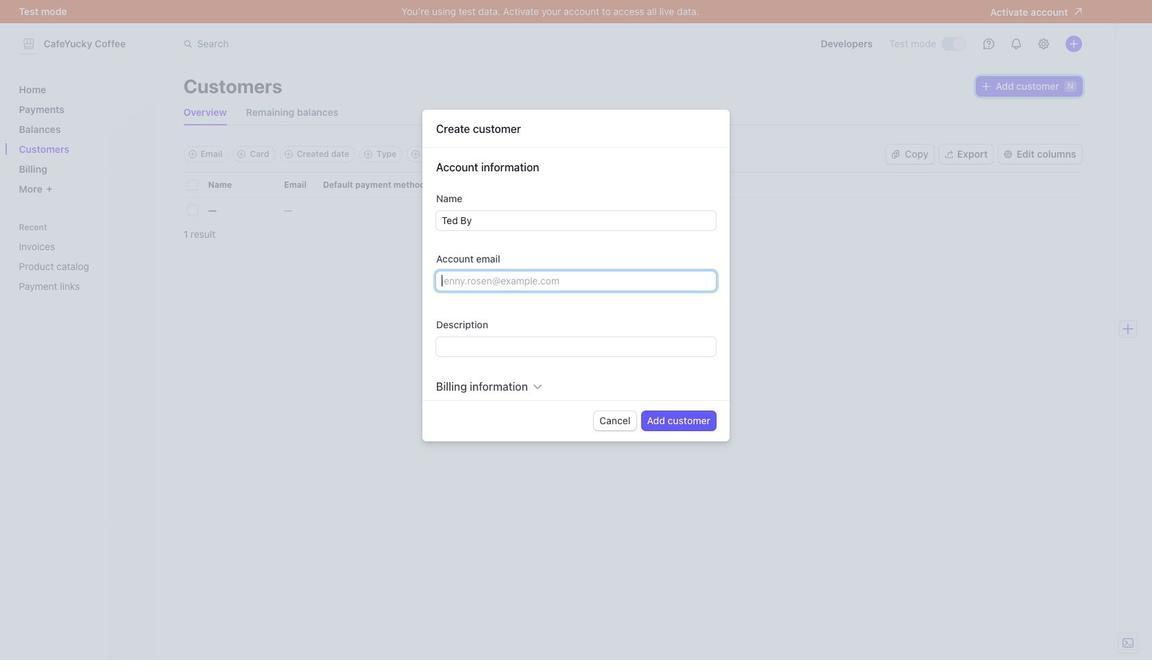 Task type: describe. For each thing, give the bounding box(es) containing it.
core navigation links element
[[13, 78, 148, 200]]

svg image
[[982, 82, 991, 91]]

Select All checkbox
[[188, 180, 197, 190]]

add email image
[[188, 150, 197, 158]]

Select item checkbox
[[188, 205, 197, 215]]

add type image
[[365, 150, 373, 158]]



Task type: vqa. For each thing, say whether or not it's contained in the screenshot.
"Recent" element
yes



Task type: locate. For each thing, give the bounding box(es) containing it.
Jenny Rosen text field
[[436, 211, 716, 230]]

add created date image
[[284, 150, 293, 158]]

None text field
[[436, 337, 716, 357]]

add more filters image
[[412, 150, 420, 158]]

svg image
[[892, 150, 900, 159]]

jenny.rosen@example.com email field
[[436, 271, 716, 291]]

tab list
[[184, 100, 1082, 126]]

2 recent element from the top
[[13, 235, 148, 298]]

1 recent element from the top
[[13, 222, 148, 298]]

recent element
[[13, 222, 148, 298], [13, 235, 148, 298]]

add card image
[[238, 150, 246, 158]]

toolbar
[[184, 146, 477, 163]]

None search field
[[175, 31, 562, 57]]



